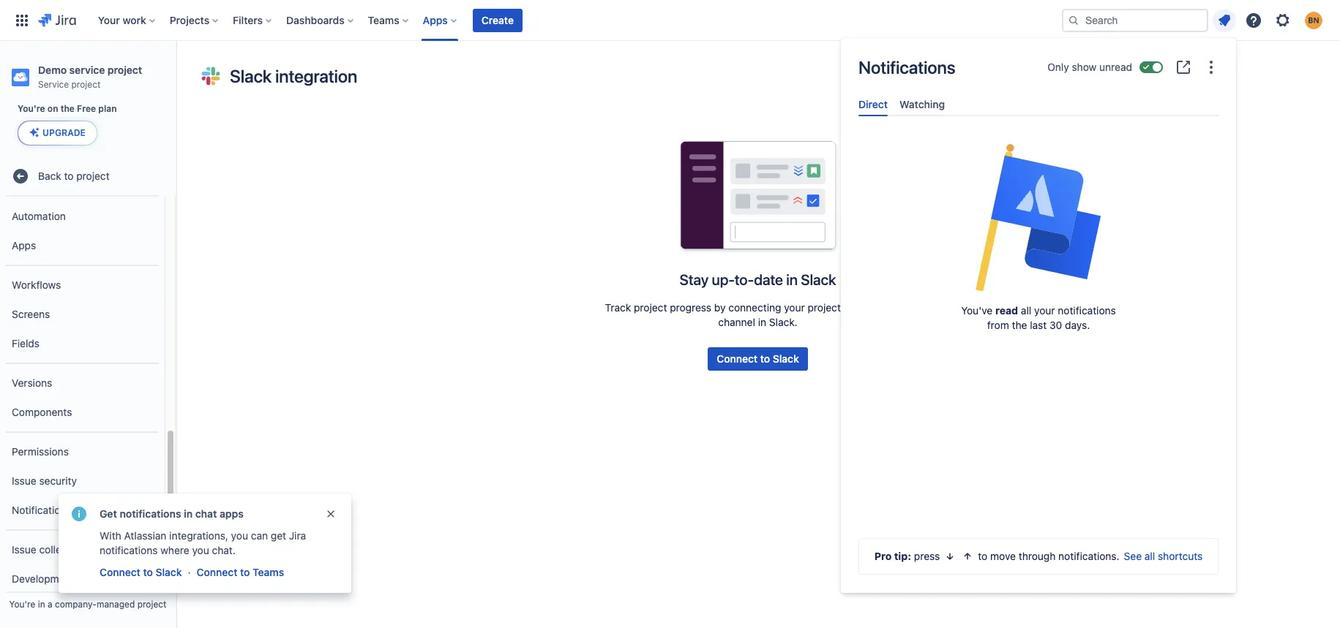 Task type: describe. For each thing, give the bounding box(es) containing it.
from
[[987, 319, 1009, 332]]

notifications image
[[1216, 11, 1234, 29]]

connect to teams
[[197, 567, 284, 579]]

30
[[1050, 319, 1063, 332]]

your profile and settings image
[[1305, 11, 1323, 29]]

1 vertical spatial notifications
[[120, 508, 181, 521]]

free
[[77, 103, 96, 114]]

can
[[251, 530, 268, 543]]

service
[[69, 64, 105, 76]]

teams button
[[364, 8, 414, 32]]

to for connect to slack
[[143, 567, 153, 579]]

you've read
[[961, 305, 1019, 317]]

group containing automation
[[6, 0, 159, 265]]

components link
[[6, 398, 159, 428]]

apps for apps link
[[12, 239, 36, 252]]

notifications.
[[1059, 551, 1120, 563]]

1 horizontal spatial in
[[184, 508, 193, 521]]

arrow down image
[[945, 551, 956, 563]]

development tools
[[12, 573, 100, 586]]

projects
[[170, 14, 209, 26]]

integrations,
[[169, 530, 228, 543]]

your work button
[[94, 8, 161, 32]]

workflows
[[12, 279, 61, 291]]

1 vertical spatial in
[[38, 600, 45, 611]]

help image
[[1245, 11, 1263, 29]]

back to project link
[[6, 162, 170, 191]]

see all shortcuts button
[[1124, 550, 1203, 564]]

notifications dialog
[[841, 38, 1237, 594]]

pro tip: press
[[875, 551, 940, 563]]

direct
[[859, 98, 888, 111]]

development tools link
[[6, 565, 159, 595]]

settings image
[[1275, 11, 1292, 29]]

fields
[[12, 337, 40, 350]]

pro
[[875, 551, 892, 563]]

projects button
[[165, 8, 224, 32]]

all inside button
[[1145, 551, 1155, 563]]

filters
[[233, 14, 263, 26]]

fields link
[[6, 330, 159, 359]]

connect to slack button
[[98, 564, 183, 582]]

group containing versions
[[6, 363, 159, 432]]

only
[[1048, 61, 1069, 73]]

project up automation "link"
[[76, 170, 110, 182]]

notifications inside group
[[12, 504, 71, 517]]

with atlassian integrations, you can get jira notifications where you chat.
[[100, 530, 306, 557]]

work
[[123, 14, 146, 26]]

issue for issue collectors
[[12, 544, 36, 556]]

connect to teams button
[[195, 564, 286, 582]]

move
[[991, 551, 1016, 563]]

your work
[[98, 14, 146, 26]]

filters button
[[229, 8, 278, 32]]

slack
[[156, 567, 182, 579]]

press
[[914, 551, 940, 563]]

notifications inside with atlassian integrations, you can get jira notifications where you chat.
[[100, 545, 158, 557]]

your
[[98, 14, 120, 26]]

issue collectors
[[12, 544, 86, 556]]

get
[[100, 508, 117, 521]]

demo
[[38, 64, 67, 76]]

you've
[[961, 305, 993, 317]]

automation link
[[6, 202, 159, 231]]

versions link
[[6, 369, 159, 398]]

issue security link
[[6, 467, 159, 497]]

security
[[39, 475, 77, 487]]

to move through notifications.
[[978, 551, 1120, 563]]

dashboards button
[[282, 8, 359, 32]]

group containing workflows
[[6, 265, 159, 363]]

through
[[1019, 551, 1056, 563]]

Search field
[[1062, 8, 1209, 32]]

jira
[[289, 530, 306, 543]]

project right service
[[107, 64, 142, 76]]

0 horizontal spatial the
[[61, 103, 75, 114]]

upgrade button
[[18, 122, 97, 145]]

appswitcher icon image
[[13, 11, 31, 29]]

back to project
[[38, 170, 110, 182]]

see
[[1124, 551, 1142, 563]]

read
[[996, 305, 1019, 317]]

only show unread
[[1048, 61, 1133, 73]]

you're for you're in a company-managed project
[[9, 600, 35, 611]]

connect to slack
[[100, 567, 182, 579]]

teams inside popup button
[[368, 14, 400, 26]]

your
[[1035, 305, 1055, 317]]

notifications inside 'all your notifications from the last 30 days.'
[[1058, 305, 1116, 317]]

watching
[[900, 98, 945, 111]]

teams inside button
[[253, 567, 284, 579]]

search image
[[1068, 14, 1080, 26]]

screens link
[[6, 300, 159, 330]]

issue for issue security
[[12, 475, 36, 487]]

create button
[[473, 8, 523, 32]]



Task type: locate. For each thing, give the bounding box(es) containing it.
direct tab panel
[[853, 117, 1225, 130]]

issue collectors link
[[6, 536, 159, 565]]

notifications up days.
[[1058, 305, 1116, 317]]

0 vertical spatial teams
[[368, 14, 400, 26]]

notifications inside dialog
[[859, 57, 956, 78]]

get notifications in chat apps
[[100, 508, 244, 521]]

demo service project service project
[[38, 64, 142, 90]]

notifications up atlassian
[[120, 508, 181, 521]]

you're left on
[[18, 103, 45, 114]]

tab list
[[853, 92, 1225, 117]]

all your notifications from the last 30 days.
[[987, 305, 1116, 332]]

back
[[38, 170, 61, 182]]

plan
[[98, 103, 117, 114]]

you're for you're on the free plan
[[18, 103, 45, 114]]

last
[[1030, 319, 1047, 332]]

see all shortcuts
[[1124, 551, 1203, 563]]

dashboards
[[286, 14, 345, 26]]

dismiss image
[[325, 509, 337, 521]]

apps
[[220, 508, 244, 521]]

connect for connect to teams
[[197, 567, 238, 579]]

1 group from the top
[[6, 0, 159, 265]]

1 connect from the left
[[100, 567, 140, 579]]

tip:
[[895, 551, 911, 563]]

tab list containing direct
[[853, 92, 1225, 117]]

2 connect from the left
[[197, 567, 238, 579]]

with
[[100, 530, 121, 543]]

development
[[12, 573, 74, 586]]

apps button
[[419, 8, 463, 32]]

2 group from the top
[[6, 265, 159, 363]]

project
[[107, 64, 142, 76], [71, 79, 101, 90], [76, 170, 110, 182], [137, 600, 167, 611]]

permissions
[[12, 446, 69, 458]]

shortcuts
[[1158, 551, 1203, 563]]

automation
[[12, 210, 66, 222]]

you're on the free plan
[[18, 103, 117, 114]]

permissions link
[[6, 438, 159, 467]]

0 horizontal spatial notifications
[[12, 504, 71, 517]]

workflows link
[[6, 271, 159, 300]]

you're
[[18, 103, 45, 114], [9, 600, 35, 611]]

all inside 'all your notifications from the last 30 days.'
[[1021, 305, 1032, 317]]

issue inside issue security link
[[12, 475, 36, 487]]

0 horizontal spatial all
[[1021, 305, 1032, 317]]

all
[[1021, 305, 1032, 317], [1145, 551, 1155, 563]]

5 group from the top
[[6, 530, 159, 599]]

1 horizontal spatial the
[[1012, 319, 1028, 332]]

the left last
[[1012, 319, 1028, 332]]

teams left apps popup button
[[368, 14, 400, 26]]

apps down automation
[[12, 239, 36, 252]]

tools
[[77, 573, 100, 586]]

all left your
[[1021, 305, 1032, 317]]

apps link
[[6, 231, 159, 261]]

notifications down atlassian
[[100, 545, 158, 557]]

1 horizontal spatial all
[[1145, 551, 1155, 563]]

to inside notifications dialog
[[978, 551, 988, 563]]

2 vertical spatial notifications
[[100, 545, 158, 557]]

group containing issue collectors
[[6, 530, 159, 599]]

connect for connect to slack
[[100, 567, 140, 579]]

apps for apps popup button
[[423, 14, 448, 26]]

connect
[[100, 567, 140, 579], [197, 567, 238, 579]]

1 horizontal spatial teams
[[368, 14, 400, 26]]

2 issue from the top
[[12, 544, 36, 556]]

atlassian
[[124, 530, 167, 543]]

0 horizontal spatial teams
[[253, 567, 284, 579]]

to for back to project
[[64, 170, 74, 182]]

0 vertical spatial the
[[61, 103, 75, 114]]

where
[[160, 545, 189, 557]]

create
[[482, 14, 514, 26]]

info image
[[70, 506, 88, 523]]

sidebar navigation image
[[160, 59, 192, 88]]

jira image
[[38, 11, 76, 29], [38, 11, 76, 29]]

3 group from the top
[[6, 363, 159, 432]]

collectors
[[39, 544, 86, 556]]

screens
[[12, 308, 50, 320]]

4 group from the top
[[6, 432, 159, 530]]

apps right the teams popup button in the top of the page
[[423, 14, 448, 26]]

issue down permissions
[[12, 475, 36, 487]]

chat.
[[212, 545, 236, 557]]

tab list inside notifications dialog
[[853, 92, 1225, 117]]

a
[[48, 600, 52, 611]]

notifications up watching
[[859, 57, 956, 78]]

more image
[[1203, 59, 1220, 76]]

1 vertical spatial you're
[[9, 600, 35, 611]]

unread
[[1100, 61, 1133, 73]]

0 vertical spatial you
[[231, 530, 248, 543]]

versions
[[12, 377, 52, 389]]

you left can
[[231, 530, 248, 543]]

1 horizontal spatial notifications
[[859, 57, 956, 78]]

teams down can
[[253, 567, 284, 579]]

get
[[271, 530, 286, 543]]

issue up development at the bottom of the page
[[12, 544, 36, 556]]

banner
[[0, 0, 1341, 41]]

issue security
[[12, 475, 77, 487]]

0 vertical spatial apps
[[423, 14, 448, 26]]

group containing permissions
[[6, 432, 159, 530]]

chat
[[195, 508, 217, 521]]

1 horizontal spatial you
[[231, 530, 248, 543]]

show
[[1072, 61, 1097, 73]]

to for connect to teams
[[240, 567, 250, 579]]

the inside 'all your notifications from the last 30 days.'
[[1012, 319, 1028, 332]]

0 horizontal spatial in
[[38, 600, 45, 611]]

to
[[64, 170, 74, 182], [978, 551, 988, 563], [143, 567, 153, 579], [240, 567, 250, 579]]

0 horizontal spatial connect
[[100, 567, 140, 579]]

apps
[[423, 14, 448, 26], [12, 239, 36, 252]]

1 issue from the top
[[12, 475, 36, 487]]

notifications
[[859, 57, 956, 78], [12, 504, 71, 517]]

notifications
[[1058, 305, 1116, 317], [120, 508, 181, 521], [100, 545, 158, 557]]

in left a
[[38, 600, 45, 611]]

company-
[[55, 600, 97, 611]]

connect down chat.
[[197, 567, 238, 579]]

primary element
[[9, 0, 1062, 41]]

group
[[6, 0, 159, 265], [6, 265, 159, 363], [6, 363, 159, 432], [6, 432, 159, 530], [6, 530, 159, 599]]

project down connect to slack button
[[137, 600, 167, 611]]

you're in a company-managed project
[[9, 600, 167, 611]]

project down service
[[71, 79, 101, 90]]

1 vertical spatial the
[[1012, 319, 1028, 332]]

in
[[184, 508, 193, 521], [38, 600, 45, 611]]

arrow up image
[[962, 551, 974, 563]]

0 vertical spatial issue
[[12, 475, 36, 487]]

teams
[[368, 14, 400, 26], [253, 567, 284, 579]]

in left chat
[[184, 508, 193, 521]]

all right see
[[1145, 551, 1155, 563]]

you down integrations, on the left of page
[[192, 545, 209, 557]]

1 horizontal spatial apps
[[423, 14, 448, 26]]

banner containing your work
[[0, 0, 1341, 41]]

0 vertical spatial you're
[[18, 103, 45, 114]]

0 vertical spatial in
[[184, 508, 193, 521]]

upgrade
[[42, 127, 86, 138]]

notifications link
[[6, 497, 159, 526]]

notifications down 'issue security'
[[12, 504, 71, 517]]

apps inside popup button
[[423, 14, 448, 26]]

1 vertical spatial all
[[1145, 551, 1155, 563]]

open notifications in a new tab image
[[1175, 59, 1193, 76]]

1 vertical spatial issue
[[12, 544, 36, 556]]

issue inside 'issue collectors' 'link'
[[12, 544, 36, 556]]

1 vertical spatial apps
[[12, 239, 36, 252]]

on
[[47, 103, 58, 114]]

the right on
[[61, 103, 75, 114]]

components
[[12, 406, 72, 419]]

0 vertical spatial notifications
[[859, 57, 956, 78]]

1 vertical spatial teams
[[253, 567, 284, 579]]

0 vertical spatial notifications
[[1058, 305, 1116, 317]]

managed
[[97, 600, 135, 611]]

you're left a
[[9, 600, 35, 611]]

0 horizontal spatial apps
[[12, 239, 36, 252]]

1 vertical spatial notifications
[[12, 504, 71, 517]]

apps inside group
[[12, 239, 36, 252]]

0 horizontal spatial you
[[192, 545, 209, 557]]

1 horizontal spatial connect
[[197, 567, 238, 579]]

1 vertical spatial you
[[192, 545, 209, 557]]

issue
[[12, 475, 36, 487], [12, 544, 36, 556]]

0 vertical spatial all
[[1021, 305, 1032, 317]]

service
[[38, 79, 69, 90]]

connect up managed
[[100, 567, 140, 579]]

days.
[[1065, 319, 1090, 332]]



Task type: vqa. For each thing, say whether or not it's contained in the screenshot.
notifications to the top
yes



